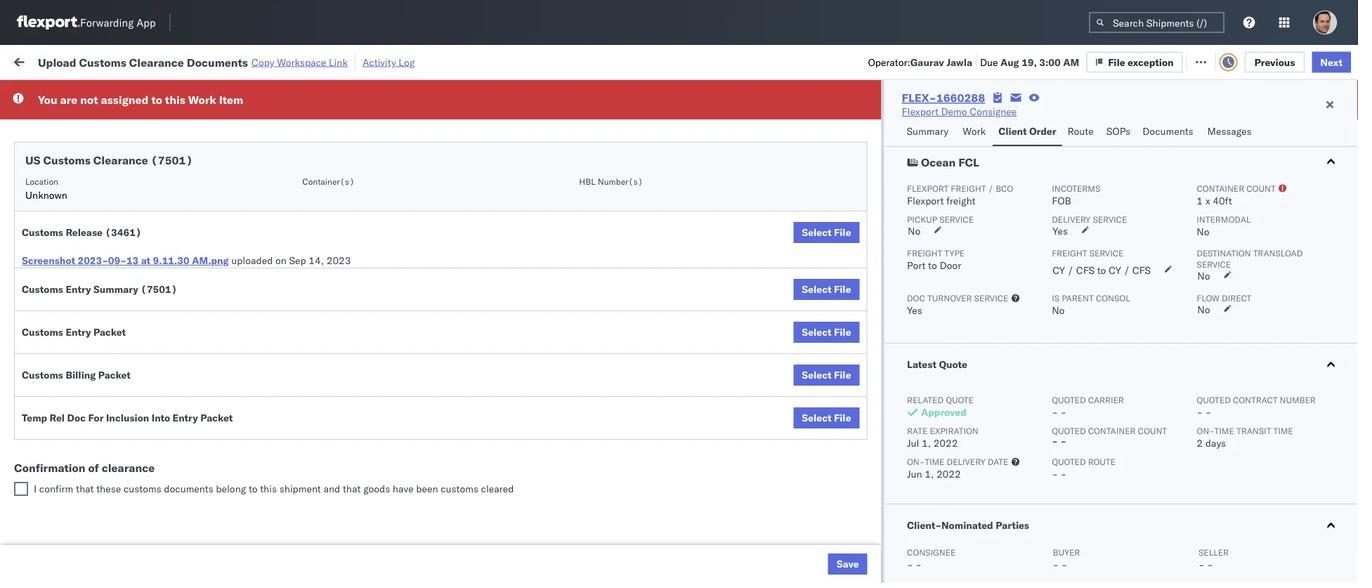 Task type: describe. For each thing, give the bounding box(es) containing it.
3, for schedule delivery appointment
[[329, 542, 338, 554]]

from for first schedule pickup from los angeles, ca button from the bottom
[[109, 480, 130, 492]]

mbl/mawb numbers button
[[1018, 112, 1193, 126]]

confirmation
[[14, 461, 85, 475]]

feb for the schedule pickup from los angeles international airport link
[[307, 140, 324, 153]]

cy / cfs to cy / cfs
[[1053, 264, 1151, 277]]

4 bicu1234565, demu1232567 from the top
[[927, 542, 1071, 554]]

2 honeywell from the left
[[656, 264, 702, 276]]

on-time delivery date
[[907, 456, 1008, 467]]

2 honeywell - test account from the left
[[656, 264, 772, 276]]

schedule for schedule pickup from los angeles international airport button
[[32, 132, 74, 145]]

resize handle column header for mode
[[534, 109, 551, 583]]

13
[[126, 254, 139, 267]]

work button
[[957, 119, 993, 146]]

date
[[988, 456, 1008, 467]]

2 1911466 from the top
[[860, 480, 902, 493]]

related quote
[[907, 395, 974, 405]]

gaurav
[[911, 56, 944, 68]]

incoterms fob
[[1052, 183, 1100, 207]]

service inside destination transload service
[[1197, 259, 1231, 270]]

schedule pickup from los angeles, ca link for maeu1234567's schedule pickup from los angeles, ca button
[[32, 232, 205, 246]]

snoozed : no
[[291, 87, 341, 98]]

2 vertical spatial 17,
[[326, 171, 342, 183]]

2 3:30 from the top
[[242, 171, 263, 183]]

on- for on-time delivery date
[[907, 456, 925, 467]]

1 3:30 from the top
[[242, 140, 263, 153]]

confirm pickup from los angeles, ca link for flex-1977428
[[32, 324, 200, 338]]

to right belong
[[249, 483, 258, 495]]

Search Work text field
[[886, 50, 1040, 71]]

integration for 12:00 pm est, feb 25, 2023
[[656, 388, 705, 400]]

2 2001714 from the top
[[860, 171, 902, 183]]

quote
[[939, 358, 967, 371]]

client order button
[[993, 119, 1062, 146]]

los up 13
[[132, 232, 148, 245]]

deadline button
[[235, 112, 386, 126]]

1977428 for schedule pickup from los angeles, ca
[[860, 233, 902, 245]]

intermodal
[[1197, 214, 1251, 225]]

2 customs from the left
[[441, 483, 479, 495]]

1 horizontal spatial count
[[1247, 183, 1276, 194]]

my work
[[14, 51, 77, 70]]

delivery up temp rel doc for inclusion into entry packet
[[105, 387, 141, 399]]

1 horizontal spatial yes
[[1053, 225, 1068, 237]]

rate
[[907, 426, 928, 436]]

parent
[[1062, 293, 1094, 303]]

time for on-time transit time 2 days
[[1214, 426, 1234, 436]]

2 flex-2001714 from the top
[[829, 171, 902, 183]]

2 3:30 pm est, feb 17, 2023 from the top
[[242, 171, 369, 183]]

on- for on-time transit time 2 days
[[1197, 426, 1214, 436]]

risk
[[296, 54, 313, 67]]

i confirm that these customs documents belong to this shipment and that goods have been customs cleared
[[34, 483, 514, 495]]

2 mawb1234 from the top
[[1025, 171, 1080, 183]]

2 cfs from the left
[[1132, 264, 1151, 277]]

for
[[134, 87, 145, 98]]

delivery down fob
[[1052, 214, 1091, 225]]

from right for
[[109, 418, 130, 430]]

3 schedule pickup from los angeles, ca button from the top
[[32, 479, 205, 494]]

2 maeu1234567 from the top
[[927, 264, 999, 276]]

service
[[1089, 248, 1124, 258]]

2023 left have
[[340, 480, 365, 493]]

work inside import work button
[[153, 54, 177, 67]]

is
[[1052, 293, 1059, 303]]

no inside intermodal no
[[1197, 226, 1210, 238]]

2022 inside the quoted contract number - - rate expiration jul 1, 2022
[[933, 437, 958, 449]]

route
[[1088, 456, 1116, 467]]

pickup down upload proof of delivery button
[[76, 418, 107, 430]]

quoted carrier - -
[[1052, 395, 1124, 419]]

schedule for 2nd schedule delivery appointment button from the top of the page
[[32, 170, 74, 183]]

schedule pickup from los angeles, ca link for first schedule pickup from los angeles, ca button from the bottom
[[32, 479, 205, 493]]

1 demo123 from the top
[[1025, 295, 1073, 307]]

ocean for bookings test consignee
[[460, 357, 489, 369]]

are
[[60, 93, 77, 107]]

2 schedule delivery appointment from the top
[[32, 170, 173, 183]]

est, for confirm delivery button
[[284, 357, 305, 369]]

2 appointment from the top
[[115, 170, 173, 183]]

freight for freight service
[[1052, 248, 1087, 258]]

location unknown
[[25, 176, 67, 201]]

1 vertical spatial 2022
[[936, 468, 961, 480]]

quoted for quoted route - -
[[1052, 456, 1086, 467]]

feb up 3:00 pm est, feb 20, 2023
[[307, 171, 324, 183]]

deadline
[[242, 115, 278, 125]]

1 vertical spatial 1,
[[925, 468, 934, 480]]

select for customs billing packet
[[802, 369, 832, 381]]

1 vertical spatial this
[[260, 483, 277, 495]]

messages
[[1208, 125, 1252, 137]]

fcl for schedule delivery appointment
[[491, 542, 509, 554]]

2 flex-1911408 from the top
[[829, 357, 902, 369]]

0 vertical spatial on
[[350, 54, 361, 67]]

wi
[[1248, 511, 1258, 524]]

due
[[980, 56, 998, 68]]

batch
[[1280, 54, 1308, 67]]

2 1911408 from the top
[[860, 357, 902, 369]]

confirm pickup from los angeles, ca button for flex-1911408
[[32, 293, 200, 309]]

19,
[[1022, 56, 1037, 68]]

status : ready for work, blocked, in progress
[[76, 87, 254, 98]]

select file button for customs entry summary (7501)
[[794, 279, 860, 300]]

resize handle column header for consignee
[[783, 109, 800, 583]]

2 flex-1911466 from the top
[[829, 480, 902, 493]]

days
[[1205, 437, 1226, 449]]

destination
[[1197, 248, 1251, 258]]

route
[[1068, 125, 1094, 137]]

mar for schedule pickup from los angeles, ca
[[307, 480, 326, 493]]

pm for upload proof of delivery
[[271, 388, 287, 400]]

1, inside the quoted contract number - - rate expiration jul 1, 2022
[[922, 437, 931, 449]]

messages button
[[1202, 119, 1260, 146]]

workitem
[[15, 115, 52, 125]]

customs entry summary (7501)
[[22, 283, 177, 296]]

0 horizontal spatial at
[[141, 254, 150, 267]]

3 1911466 from the top
[[860, 511, 902, 524]]

1 cy from the left
[[1053, 264, 1065, 277]]

9.11.30
[[153, 254, 190, 267]]

/ inside flexport freight / bco flexport freight
[[988, 183, 993, 194]]

187
[[329, 54, 347, 67]]

release
[[66, 226, 103, 239]]

jul
[[907, 437, 919, 449]]

10:30
[[242, 264, 269, 276]]

to right for
[[151, 93, 162, 107]]

customs up the screenshot
[[22, 226, 63, 239]]

feb for "confirm delivery" link
[[307, 357, 325, 369]]

delivery for schedule delivery appointment button related to 10:30 pm est, feb 21, 2023
[[76, 263, 113, 275]]

customs up confirm delivery
[[22, 326, 63, 338]]

lcl for honeywell - test account
[[491, 264, 509, 276]]

Search Shipments (/) text field
[[1089, 12, 1225, 33]]

of inside button
[[93, 387, 102, 399]]

freight type port to door
[[907, 248, 965, 272]]

upload for customs
[[32, 201, 64, 214]]

consignee button
[[649, 112, 786, 126]]

ocean for flexport demo consignee
[[460, 542, 489, 554]]

schedule for schedule delivery appointment button related to 10:30 pm est, feb 21, 2023
[[32, 263, 74, 275]]

2 demo123 from the top
[[1025, 357, 1073, 369]]

mbltest1234
[[1025, 109, 1092, 122]]

clearance for upload customs clearance documents copy workspace link
[[129, 55, 184, 69]]

schedule delivery appointment link for 10:30 pm est, feb 21, 2023
[[32, 262, 173, 277]]

upload for proof
[[32, 387, 64, 399]]

2 schedule pickup from los angeles, ca from the top
[[32, 418, 205, 430]]

products
[[584, 109, 624, 122]]

schedule pickup from los angeles international airport
[[32, 132, 186, 159]]

location
[[25, 176, 58, 187]]

jun 1, 2022
[[907, 468, 961, 480]]

quoted container count - -
[[1052, 426, 1167, 447]]

ocean fcl for schedule pickup from los angeles, ca
[[460, 480, 509, 493]]

sep
[[289, 254, 306, 267]]

25, for 12:00 pm est, feb 25, 2023
[[333, 388, 348, 400]]

pm up 3:00 pm est, feb 20, 2023
[[265, 171, 281, 183]]

1 horizontal spatial /
[[1068, 264, 1074, 277]]

am for otter products - test account
[[265, 109, 282, 122]]

2 schedule pickup from los angeles, ca link from the top
[[32, 417, 205, 431]]

1 vertical spatial of
[[88, 461, 99, 475]]

not
[[80, 93, 98, 107]]

temp rel doc for inclusion into entry packet
[[22, 412, 233, 424]]

customs inside "link"
[[67, 201, 106, 214]]

schedule pickup from los angeles, ca for first schedule pickup from los angeles, ca button from the bottom
[[32, 480, 205, 492]]

2023 for 2:59 am est, mar 3, 2023's schedule delivery appointment link
[[340, 542, 365, 554]]

work,
[[147, 87, 170, 98]]

10:30 pm est, feb 21, 2023
[[242, 264, 375, 276]]

save
[[837, 558, 859, 570]]

1 2001714 from the top
[[860, 140, 902, 153]]

message
[[188, 54, 228, 67]]

3 bicu1234565, demu1232567 from the top
[[927, 511, 1071, 523]]

schedule for schedule delivery appointment button associated with 2:59 am est, feb 17, 2023
[[32, 109, 74, 121]]

1 horizontal spatial flexport demo consignee
[[902, 105, 1017, 118]]

no up flow
[[1197, 270, 1210, 282]]

20
[[1233, 511, 1246, 524]]

1 mawb1234 from the top
[[1025, 140, 1080, 153]]

1 flex-2001714 from the top
[[829, 140, 902, 153]]

consignee inside button
[[656, 115, 697, 125]]

select file for temp rel doc for inclusion into entry packet
[[802, 412, 851, 424]]

pickup for confirm pickup from los angeles, ca button corresponding to flex-1977428
[[71, 325, 101, 337]]

quoted for quoted carrier - -
[[1052, 395, 1086, 405]]

pm for upload customs clearance documents
[[265, 202, 281, 214]]

fob
[[1052, 195, 1071, 207]]

2:59 am est, mar 3, 2023 for schedule delivery appointment
[[242, 542, 365, 554]]

log
[[399, 56, 415, 68]]

billing
[[66, 369, 96, 381]]

est, for first schedule pickup from los angeles, ca button from the bottom
[[284, 480, 305, 493]]

1 vertical spatial freight
[[946, 195, 975, 207]]

is parent consol no
[[1052, 293, 1130, 317]]

service up service
[[1093, 214, 1127, 225]]

2150210 for 12:00 pm est, feb 25, 2023
[[860, 388, 902, 400]]

confirm delivery button
[[32, 355, 107, 371]]

nominated
[[941, 519, 993, 532]]

los down customs entry summary (7501) on the left
[[127, 325, 143, 337]]

snooze
[[407, 115, 435, 125]]

0 vertical spatial upload
[[38, 55, 76, 69]]

mar for schedule delivery appointment
[[307, 542, 326, 554]]

import work
[[118, 54, 177, 67]]

ocean inside button
[[921, 155, 956, 169]]

los inside schedule pickup from los angeles international airport
[[132, 132, 148, 145]]

no down pickup service
[[908, 225, 920, 237]]

schedule delivery appointment button for 2:59 am est, feb 17, 2023
[[32, 108, 173, 123]]

select file for customs entry summary (7501)
[[802, 283, 851, 296]]

4 1911466 from the top
[[860, 542, 902, 554]]

schedule for 2:59 am est, mar 3, 2023's schedule delivery appointment button
[[32, 541, 74, 554]]

flexport freight / bco flexport freight
[[907, 183, 1013, 207]]

2 bicu1234565, demu1232567 from the top
[[927, 480, 1071, 492]]

consol
[[1096, 293, 1130, 303]]

no inside is parent consol no
[[1052, 304, 1065, 317]]

service down flexport freight / bco flexport freight
[[939, 214, 974, 225]]

1 vertical spatial yes
[[907, 304, 922, 317]]

status
[[76, 87, 101, 98]]

appointment for 2:59 am est, mar 3, 2023
[[115, 541, 173, 554]]

team
[[1261, 511, 1283, 524]]

packet for customs entry packet
[[93, 326, 126, 338]]

--
[[1025, 511, 1038, 524]]

: for snoozed
[[323, 87, 326, 98]]

container for container count
[[1197, 183, 1244, 194]]

ready
[[107, 87, 132, 98]]

1 honeywell from the left
[[558, 264, 604, 276]]

delivery for 2nd schedule delivery appointment button from the top of the page
[[76, 170, 113, 183]]

flex-1977428 for schedule pickup from los angeles, ca
[[829, 233, 902, 245]]

expiration
[[930, 426, 978, 436]]

pickup up freight type port to door in the right top of the page
[[907, 214, 937, 225]]

appointment for 2:59 am est, feb 17, 2023
[[115, 109, 173, 121]]

you are not assigned to this work item
[[38, 93, 243, 107]]

bookings test consignee for flexport demo consignee
[[656, 542, 768, 554]]

2 cy from the left
[[1109, 264, 1121, 277]]

screenshot 2023-09-13 at 9.11.30 am.png link
[[22, 254, 229, 268]]

est, up 3:00 pm est, feb 20, 2023
[[283, 171, 304, 183]]

action
[[1310, 54, 1341, 67]]

2 vertical spatial packet
[[200, 412, 233, 424]]

est, for schedule pickup from los angeles international airport button
[[283, 140, 304, 153]]

4 bicu1234565, from the top
[[927, 542, 996, 554]]

flex-1660288 link
[[902, 91, 985, 105]]

1 cfs from the left
[[1076, 264, 1095, 277]]

2 vertical spatial entry
[[173, 412, 198, 424]]

fcl inside button
[[958, 155, 979, 169]]

confirm pickup from los angeles, ca link for flex-1911408
[[32, 293, 200, 307]]

import work button
[[113, 45, 183, 77]]

integration test account - western digital
[[656, 140, 845, 153]]

angeles, for first schedule pickup from los angeles, ca button from the bottom
[[151, 480, 189, 492]]

2 horizontal spatial time
[[1273, 426, 1293, 436]]

no down flow
[[1197, 304, 1210, 316]]

1 horizontal spatial at
[[285, 54, 294, 67]]

no right snoozed
[[329, 87, 341, 98]]

0 vertical spatial freight
[[951, 183, 986, 194]]

am.png
[[192, 254, 229, 267]]

1 vertical spatial work
[[188, 93, 216, 107]]

appointment for 10:30 pm est, feb 21, 2023
[[115, 263, 173, 275]]

llc
[[727, 109, 745, 122]]

next
[[1321, 56, 1343, 68]]

2 bicu1234565, from the top
[[927, 480, 996, 492]]

1977428 for confirm pickup from los angeles, ca
[[860, 326, 902, 338]]

assignment
[[1285, 511, 1337, 524]]

order
[[1030, 125, 1057, 137]]

pickup for schedule pickup from los angeles international airport button
[[76, 132, 107, 145]]

3:00 for bookings test consignee
[[242, 357, 263, 369]]

container
[[1088, 426, 1136, 436]]

1 maeu1234567 from the top
[[927, 233, 999, 245]]

in
[[209, 87, 217, 98]]

clearance for upload customs clearance documents
[[109, 201, 154, 214]]

flow direct
[[1197, 293, 1251, 303]]

los down inclusion
[[132, 449, 148, 461]]



Task type: vqa. For each thing, say whether or not it's contained in the screenshot.


Task type: locate. For each thing, give the bounding box(es) containing it.
5 resize handle column header from the left
[[632, 109, 649, 583]]

buyer
[[1053, 547, 1080, 558]]

quoted inside the quoted contract number - - rate expiration jul 1, 2022
[[1197, 395, 1231, 405]]

doc right rel
[[67, 412, 86, 424]]

1 vertical spatial on
[[275, 254, 287, 267]]

17, for ocean lcl
[[327, 109, 342, 122]]

0 vertical spatial container
[[927, 109, 965, 120]]

air for 12:00 pm est, feb 25, 2023
[[460, 388, 473, 400]]

1 flxt00001977428a from the top
[[1025, 233, 1122, 245]]

work
[[153, 54, 177, 67], [188, 93, 216, 107], [963, 125, 986, 137]]

1911466 left jun
[[860, 480, 902, 493]]

0 vertical spatial 2:59 am est, mar 3, 2023
[[242, 480, 365, 493]]

0 vertical spatial air
[[460, 140, 473, 153]]

2023 down 187 on track
[[345, 109, 369, 122]]

select file button for temp rel doc for inclusion into entry packet
[[794, 408, 860, 429]]

0 vertical spatial (7501)
[[151, 153, 193, 167]]

quoted route - -
[[1052, 456, 1116, 480]]

2150210 up 1919147
[[860, 388, 902, 400]]

1 schedule pickup from los angeles, ca from the top
[[32, 232, 205, 245]]

0 vertical spatial 3:00
[[1040, 56, 1061, 68]]

customs down the screenshot
[[22, 283, 63, 296]]

0 vertical spatial confirm pickup from los angeles, ca button
[[32, 293, 200, 309]]

2023-
[[78, 254, 108, 267]]

flxt00001977428a up freight service
[[1025, 233, 1122, 245]]

los left into in the bottom of the page
[[132, 418, 148, 430]]

0 vertical spatial 2001714
[[860, 140, 902, 153]]

1
[[1197, 195, 1203, 207]]

0 horizontal spatial client
[[558, 115, 581, 125]]

from down 09-
[[104, 294, 124, 306]]

shipment
[[279, 483, 321, 495]]

1 vertical spatial confirm pickup from los angeles, ca
[[32, 325, 200, 337]]

0 horizontal spatial on-
[[907, 456, 925, 467]]

incoterms
[[1052, 183, 1100, 194]]

inclusion
[[106, 412, 149, 424]]

from down customs entry summary (7501) on the left
[[104, 325, 124, 337]]

pm down deadline
[[265, 140, 281, 153]]

container up 40ft
[[1197, 183, 1244, 194]]

3 schedule pickup from los angeles, ca from the top
[[32, 449, 205, 461]]

2 lcl from the top
[[491, 264, 509, 276]]

operator:
[[868, 56, 911, 68]]

2 horizontal spatial /
[[1124, 264, 1130, 277]]

on- inside on-time transit time 2 days
[[1197, 426, 1214, 436]]

otter left the "name"
[[558, 109, 581, 122]]

message (10)
[[188, 54, 252, 67]]

2:59 for otter products - test account
[[242, 109, 263, 122]]

to inside freight type port to door
[[928, 259, 937, 272]]

1 select file from the top
[[802, 226, 851, 239]]

documents inside "link"
[[156, 201, 207, 214]]

1 air from the top
[[460, 140, 473, 153]]

time up days
[[1214, 426, 1234, 436]]

: for status
[[101, 87, 103, 98]]

schedule pickup from los angeles, ca button
[[32, 232, 205, 247], [32, 448, 205, 463], [32, 479, 205, 494]]

schedule pickup from los angeles, ca button down clearance
[[32, 479, 205, 494]]

numbers for container numbers
[[927, 121, 962, 131]]

2 vertical spatial work
[[963, 125, 986, 137]]

latest quote
[[907, 358, 967, 371]]

cy
[[1053, 264, 1065, 277], [1109, 264, 1121, 277]]

entry for summary
[[66, 283, 91, 296]]

numbers inside mbl/mawb numbers button
[[1077, 115, 1111, 125]]

0 vertical spatial yes
[[1053, 225, 1068, 237]]

confirm for flex-1911408
[[32, 294, 68, 306]]

0 vertical spatial on-
[[1197, 426, 1214, 436]]

feb left 20,
[[307, 202, 324, 214]]

air for 3:30 pm est, feb 17, 2023
[[460, 140, 473, 153]]

25, up 12:00 pm est, feb 25, 2023
[[327, 357, 342, 369]]

quoted inside quoted route - -
[[1052, 456, 1086, 467]]

1 vertical spatial flex-1911408
[[829, 357, 902, 369]]

4 select file button from the top
[[794, 365, 860, 386]]

1 vertical spatial 3,
[[329, 542, 338, 554]]

aug
[[1001, 56, 1020, 68]]

count right the container
[[1138, 426, 1167, 436]]

4 schedule delivery appointment button from the top
[[32, 541, 173, 556]]

0 vertical spatial ocean lcl
[[460, 109, 509, 122]]

4 select from the top
[[802, 369, 832, 381]]

9 resize handle column header from the left
[[1190, 109, 1207, 583]]

1 bicu1234565, from the top
[[927, 449, 996, 461]]

sops button
[[1101, 119, 1137, 146]]

1 horizontal spatial doc
[[907, 293, 925, 303]]

2 flex-1977428 from the top
[[829, 264, 902, 276]]

am for flexport demo consignee
[[265, 542, 282, 554]]

delivery down not
[[76, 109, 113, 121]]

1 horizontal spatial time
[[1214, 426, 1234, 436]]

customs up location
[[43, 153, 91, 167]]

1 1911408 from the top
[[860, 295, 902, 307]]

clearance
[[102, 461, 155, 475]]

schedule pickup from los angeles, ca down clearance
[[32, 480, 205, 492]]

schedule pickup from los angeles, ca link for bicu1234565, demu1232567 schedule pickup from los angeles, ca button
[[32, 448, 205, 462]]

select file for customs release (3461)
[[802, 226, 851, 239]]

documents inside button
[[1143, 125, 1194, 137]]

customs up status
[[79, 55, 126, 69]]

2 vertical spatial clearance
[[109, 201, 154, 214]]

resize handle column header for workitem
[[216, 109, 233, 583]]

file for temp rel doc for inclusion into entry packet
[[834, 412, 851, 424]]

name
[[583, 115, 605, 125]]

0 vertical spatial flex-1911408
[[829, 295, 902, 307]]

1 vertical spatial flexport demo consignee
[[558, 542, 673, 554]]

from for schedule pickup from los angeles international airport button
[[109, 132, 130, 145]]

2 : from the left
[[323, 87, 326, 98]]

1 mar from the top
[[307, 480, 326, 493]]

0 vertical spatial 2022
[[933, 437, 958, 449]]

3 schedule delivery appointment link from the top
[[32, 262, 173, 277]]

entry right into in the bottom of the page
[[173, 412, 198, 424]]

est, for upload customs clearance documents button
[[283, 202, 304, 214]]

flxt00001977428a down freight service
[[1025, 264, 1122, 276]]

(7501) for us customs clearance (7501)
[[151, 153, 193, 167]]

2 vertical spatial schedule pickup from los angeles, ca button
[[32, 479, 205, 494]]

1, right jun
[[925, 468, 934, 480]]

3, down and
[[329, 542, 338, 554]]

0 vertical spatial demo
[[941, 105, 967, 118]]

5 select from the top
[[802, 412, 832, 424]]

1 flex-1911408 from the top
[[829, 295, 902, 307]]

0 horizontal spatial on
[[275, 254, 287, 267]]

quoted inside quoted carrier - -
[[1052, 395, 1086, 405]]

:
[[101, 87, 103, 98], [323, 87, 326, 98]]

international
[[32, 147, 89, 159]]

17, for air
[[326, 140, 342, 153]]

pickup inside schedule pickup from los angeles international airport
[[76, 132, 107, 145]]

quoted for quoted contract number - - rate expiration jul 1, 2022
[[1197, 395, 1231, 405]]

demo123 up quoted carrier - -
[[1025, 357, 1073, 369]]

2
[[1197, 437, 1203, 449]]

pm for schedule pickup from los angeles international airport
[[265, 140, 281, 153]]

2 flxt00001977428a from the top
[[1025, 264, 1122, 276]]

from down clearance
[[109, 480, 130, 492]]

2022 down the expiration
[[933, 437, 958, 449]]

documents right sops button
[[1143, 125, 1194, 137]]

documents
[[187, 55, 248, 69], [1143, 125, 1194, 137], [156, 201, 207, 214]]

1 that from the left
[[76, 483, 94, 495]]

schedule delivery appointment link for 2:59 am est, mar 3, 2023
[[32, 541, 173, 555]]

4 schedule from the top
[[32, 232, 74, 245]]

digital
[[816, 140, 845, 153]]

est, down shipment
[[284, 542, 305, 554]]

2023 right 14,
[[327, 254, 351, 267]]

10 resize handle column header from the left
[[1288, 109, 1305, 583]]

work
[[40, 51, 77, 70]]

from up 09-
[[109, 232, 130, 245]]

upload inside upload proof of delivery link
[[32, 387, 64, 399]]

1 1911466 from the top
[[860, 449, 902, 462]]

2023 up 3:00 pm est, feb 20, 2023
[[344, 171, 369, 183]]

schedule delivery appointment link
[[32, 108, 173, 122], [32, 170, 173, 184], [32, 262, 173, 277], [32, 541, 173, 555]]

0 vertical spatial mawb1234
[[1025, 140, 1080, 153]]

container(s)
[[302, 176, 355, 187]]

5 schedule from the top
[[32, 263, 74, 275]]

flex-1988285
[[829, 109, 902, 122]]

quoted down quoted carrier - -
[[1052, 426, 1086, 436]]

container down flex-1660288 link
[[927, 109, 965, 120]]

2 select file from the top
[[802, 283, 851, 296]]

schedule delivery appointment down us customs clearance (7501)
[[32, 170, 173, 183]]

mbl/mawb
[[1025, 115, 1074, 125]]

on left sep
[[275, 254, 287, 267]]

ocean for otter products - test account
[[460, 109, 489, 122]]

pickup up confirm delivery
[[71, 325, 101, 337]]

3 bicu1234565, from the top
[[927, 511, 996, 523]]

25,
[[327, 357, 342, 369], [333, 388, 348, 400]]

3 select file button from the top
[[794, 322, 860, 343]]

upload inside upload customs clearance documents "link"
[[32, 201, 64, 214]]

angeles, for confirm pickup from los angeles, ca button corresponding to flex-1977428
[[145, 325, 184, 337]]

2 schedule delivery appointment link from the top
[[32, 170, 173, 184]]

resize handle column header for flex id
[[904, 109, 920, 583]]

1 vertical spatial schedule pickup from los angeles, ca button
[[32, 448, 205, 463]]

los down 13
[[127, 294, 143, 306]]

products,
[[682, 109, 725, 122]]

None checkbox
[[14, 482, 28, 496]]

bco
[[996, 183, 1013, 194]]

client for client name
[[558, 115, 581, 125]]

0 vertical spatial 25,
[[327, 357, 342, 369]]

ocean lcl for honeywell
[[460, 264, 509, 276]]

work inside work button
[[963, 125, 986, 137]]

delivery for schedule delivery appointment button associated with 2:59 am est, feb 17, 2023
[[76, 109, 113, 121]]

mar left the goods
[[307, 480, 326, 493]]

ocean fcl inside button
[[921, 155, 979, 169]]

schedule for maeu1234567's schedule pickup from los angeles, ca button
[[32, 232, 74, 245]]

from inside schedule pickup from los angeles international airport
[[109, 132, 130, 145]]

service right turnover
[[974, 293, 1008, 303]]

0 horizontal spatial honeywell
[[558, 264, 604, 276]]

flex id
[[807, 115, 833, 125]]

1 2150210 from the top
[[860, 202, 902, 214]]

schedule delivery appointment button for 2:59 am est, mar 3, 2023
[[32, 541, 173, 556]]

2 2:59 am est, mar 3, 2023 from the top
[[242, 542, 365, 554]]

feb for upload customs clearance documents "link"
[[307, 202, 324, 214]]

entry for packet
[[66, 326, 91, 338]]

at right 13
[[141, 254, 150, 267]]

2 horizontal spatial work
[[963, 125, 986, 137]]

integration
[[656, 140, 705, 153], [558, 202, 607, 214], [656, 202, 705, 214], [558, 388, 607, 400], [656, 388, 705, 400]]

flex-1977428 button
[[807, 229, 905, 249], [807, 229, 905, 249], [807, 260, 905, 280], [807, 260, 905, 280], [807, 322, 905, 342], [807, 322, 905, 342]]

11 resize handle column header from the left
[[1333, 109, 1350, 583]]

schedule delivery appointment button down not
[[32, 108, 173, 123]]

1 customs from the left
[[124, 483, 161, 495]]

consignee - -
[[907, 547, 956, 571]]

quoted left route
[[1052, 456, 1086, 467]]

confirm pickup from los angeles, ca button for flex-1977428
[[32, 324, 200, 340]]

1 otter from the left
[[558, 109, 581, 122]]

2023 for upload proof of delivery link on the bottom left of the page
[[350, 388, 375, 400]]

select for customs release (3461)
[[802, 226, 832, 239]]

2 1977428 from the top
[[860, 264, 902, 276]]

1 vertical spatial demo
[[597, 542, 624, 554]]

schedule delivery appointment link for 2:59 am est, feb 17, 2023
[[32, 108, 173, 122]]

file for customs entry summary (7501)
[[834, 283, 851, 296]]

1 confirm pickup from los angeles, ca link from the top
[[32, 293, 200, 307]]

1 vertical spatial 2:59 am est, mar 3, 2023
[[242, 542, 365, 554]]

ca for maeu1234567's schedule pickup from los angeles, ca button
[[192, 232, 205, 245]]

3 flex-1911466 from the top
[[829, 511, 902, 524]]

4 select file from the top
[[802, 369, 851, 381]]

1 vertical spatial lcl
[[491, 264, 509, 276]]

schedule for bicu1234565, demu1232567 schedule pickup from los angeles, ca button
[[32, 449, 74, 461]]

0 vertical spatial this
[[165, 93, 185, 107]]

/ down service
[[1124, 264, 1130, 277]]

confirm pickup from los angeles, ca button down 09-
[[32, 293, 200, 309]]

2 vertical spatial 1977428
[[860, 326, 902, 338]]

2:59 am est, mar 3, 2023 for schedule pickup from los angeles, ca
[[242, 480, 365, 493]]

1 2:59 am est, mar 3, 2023 from the top
[[242, 480, 365, 493]]

1 honeywell - test account from the left
[[558, 264, 674, 276]]

1 select from the top
[[802, 226, 832, 239]]

1911466 down 1919147
[[860, 449, 902, 462]]

1 vertical spatial 017482927423
[[1025, 388, 1099, 400]]

3 select from the top
[[802, 326, 832, 338]]

1 2:59 from the top
[[242, 109, 263, 122]]

schedule pickup from los angeles, ca for maeu1234567's schedule pickup from los angeles, ca button
[[32, 232, 205, 245]]

summary inside button
[[907, 125, 949, 137]]

test 20 wi team assignment
[[1214, 511, 1337, 524]]

5 select file from the top
[[802, 412, 851, 424]]

2 otter from the left
[[656, 109, 679, 122]]

resize handle column header
[[216, 109, 233, 583], [383, 109, 400, 583], [436, 109, 453, 583], [534, 109, 551, 583], [632, 109, 649, 583], [783, 109, 800, 583], [904, 109, 920, 583], [1002, 109, 1018, 583], [1190, 109, 1207, 583], [1288, 109, 1305, 583], [1333, 109, 1350, 583]]

flex-1988285 button
[[807, 106, 905, 125], [807, 106, 905, 125]]

/ down freight service
[[1068, 264, 1074, 277]]

2023 down and
[[340, 542, 365, 554]]

2023 for schedule delivery appointment link for 10:30 pm est, feb 21, 2023
[[350, 264, 375, 276]]

0 horizontal spatial summary
[[93, 283, 138, 296]]

freight up port
[[907, 248, 942, 258]]

otter
[[558, 109, 581, 122], [656, 109, 679, 122]]

count up intermodal on the top right of the page
[[1247, 183, 1276, 194]]

1 vertical spatial air
[[460, 202, 473, 214]]

0 vertical spatial at
[[285, 54, 294, 67]]

0 vertical spatial 017482927423
[[1025, 202, 1099, 214]]

bicu1234565, down jun 1, 2022
[[927, 511, 996, 523]]

bookings test consignee
[[558, 357, 670, 369], [656, 357, 768, 369], [656, 542, 768, 554]]

1 vertical spatial 2001714
[[860, 171, 902, 183]]

schedule down confirmation
[[32, 480, 74, 492]]

1 vertical spatial clearance
[[93, 153, 148, 167]]

1 horizontal spatial on
[[350, 54, 361, 67]]

1 vertical spatial mar
[[307, 542, 326, 554]]

est, for schedule delivery appointment button related to 10:30 pm est, feb 21, 2023
[[289, 264, 310, 276]]

1 vertical spatial flxt00001977428a
[[1025, 264, 1122, 276]]

1 horizontal spatial client
[[999, 125, 1027, 137]]

pickup for first schedule pickup from los angeles, ca button from the bottom
[[76, 480, 107, 492]]

2001714
[[860, 140, 902, 153], [860, 171, 902, 183]]

bicu1234565, down the delivery
[[927, 480, 996, 492]]

ocean for honeywell - test account
[[460, 264, 489, 276]]

est, left and
[[284, 480, 305, 493]]

entry down 2023-
[[66, 283, 91, 296]]

1911466 left consignee - -
[[860, 542, 902, 554]]

transload
[[1253, 248, 1303, 258]]

7 resize handle column header from the left
[[904, 109, 920, 583]]

20,
[[326, 202, 342, 214]]

1 confirm pickup from los angeles, ca from the top
[[32, 294, 200, 306]]

0 vertical spatial work
[[153, 54, 177, 67]]

select file button for customs entry packet
[[794, 322, 860, 343]]

0 vertical spatial packet
[[93, 326, 126, 338]]

0 horizontal spatial /
[[988, 183, 993, 194]]

bookings test consignee for bookings test consignee
[[656, 357, 768, 369]]

documents up in
[[187, 55, 248, 69]]

0 vertical spatial confirm
[[32, 294, 68, 306]]

1 vertical spatial 17,
[[326, 140, 342, 153]]

2 air from the top
[[460, 202, 473, 214]]

customs down confirm delivery
[[22, 369, 63, 381]]

angeles, for maeu1234567's schedule pickup from los angeles, ca button
[[151, 232, 189, 245]]

account
[[656, 109, 693, 122], [728, 140, 765, 153], [630, 202, 667, 214], [728, 202, 765, 214], [637, 264, 674, 276], [735, 264, 772, 276], [630, 388, 667, 400], [728, 388, 765, 400]]

0 horizontal spatial work
[[153, 54, 177, 67]]

service down destination
[[1197, 259, 1231, 270]]

los down clearance
[[132, 480, 148, 492]]

3:00
[[1040, 56, 1061, 68], [242, 202, 263, 214], [242, 357, 263, 369]]

0 vertical spatial confirm pickup from los angeles, ca
[[32, 294, 200, 306]]

my
[[14, 51, 36, 70]]

1 confirm from the top
[[32, 294, 68, 306]]

this
[[165, 93, 185, 107], [260, 483, 277, 495]]

bicu1234565,
[[927, 449, 996, 461], [927, 480, 996, 492], [927, 511, 996, 523], [927, 542, 996, 554]]

0 horizontal spatial yes
[[907, 304, 922, 317]]

i
[[34, 483, 37, 495]]

exception
[[1139, 54, 1185, 67], [1128, 56, 1174, 68]]

port
[[907, 259, 926, 272]]

quoted inside quoted container count - -
[[1052, 426, 1086, 436]]

time right transit
[[1273, 426, 1293, 436]]

1 schedule delivery appointment button from the top
[[32, 108, 173, 123]]

0 vertical spatial doc
[[907, 293, 925, 303]]

schedule up confirm
[[32, 449, 74, 461]]

1 vertical spatial upload
[[32, 201, 64, 214]]

17, down "snoozed : no"
[[327, 109, 342, 122]]

1 freight from the left
[[907, 248, 942, 258]]

1 horizontal spatial container
[[1197, 183, 1244, 194]]

belong
[[216, 483, 246, 495]]

count inside quoted container count - -
[[1138, 426, 1167, 436]]

ocean fcl for confirm delivery
[[460, 357, 509, 369]]

select for customs entry summary (7501)
[[802, 283, 832, 296]]

2 that from the left
[[343, 483, 361, 495]]

ocean lcl for otter
[[460, 109, 509, 122]]

numbers inside container numbers
[[927, 121, 962, 131]]

file for customs release (3461)
[[834, 226, 851, 239]]

25, down 3:00 am est, feb 25, 2023
[[333, 388, 348, 400]]

4 schedule pickup from los angeles, ca from the top
[[32, 480, 205, 492]]

confirm
[[39, 483, 73, 495]]

1 horizontal spatial that
[[343, 483, 361, 495]]

1 vertical spatial 2150210
[[860, 388, 902, 400]]

of right proof
[[93, 387, 102, 399]]

0 vertical spatial clearance
[[129, 55, 184, 69]]

1 flex-2150210 from the top
[[829, 202, 902, 214]]

activity
[[363, 56, 396, 68]]

(7501) for customs entry summary (7501)
[[141, 283, 177, 296]]

clearance
[[129, 55, 184, 69], [93, 153, 148, 167], [109, 201, 154, 214]]

3 2:59 from the top
[[242, 542, 263, 554]]

est, for 2:59 am est, mar 3, 2023's schedule delivery appointment button
[[284, 542, 305, 554]]

4 flex-1911466 from the top
[[829, 542, 902, 554]]

select file button
[[794, 222, 860, 243], [794, 279, 860, 300], [794, 322, 860, 343], [794, 365, 860, 386], [794, 408, 860, 429]]

3 air from the top
[[460, 388, 473, 400]]

0 vertical spatial 2150210
[[860, 202, 902, 214]]

client name button
[[551, 112, 635, 126]]

schedule down proof
[[32, 418, 74, 430]]

2 freight from the left
[[1052, 248, 1087, 258]]

schedule pickup from los angeles, ca button up these
[[32, 448, 205, 463]]

select for customs entry packet
[[802, 326, 832, 338]]

schedule delivery appointment link down not
[[32, 108, 173, 122]]

packet up 'upload proof of delivery'
[[98, 369, 131, 381]]

mode button
[[453, 112, 537, 126]]

pickup down for
[[76, 449, 107, 461]]

id
[[825, 115, 833, 125]]

2023 for upload customs clearance documents "link"
[[344, 202, 369, 214]]

schedule pickup from los angeles, ca link down upload proof of delivery button
[[32, 417, 205, 431]]

1 schedule pickup from los angeles, ca link from the top
[[32, 232, 205, 246]]

schedule pickup from los angeles, ca up these
[[32, 449, 205, 461]]

bicu1234565, demu1232567
[[927, 449, 1071, 461], [927, 480, 1071, 492], [927, 511, 1071, 523], [927, 542, 1071, 554]]

test
[[635, 109, 654, 122], [707, 140, 726, 153], [609, 202, 628, 214], [707, 202, 726, 214], [616, 264, 634, 276], [714, 264, 732, 276], [602, 357, 620, 369], [700, 357, 718, 369], [609, 388, 628, 400], [707, 388, 726, 400], [700, 542, 718, 554]]

1 vertical spatial confirm
[[32, 325, 68, 337]]

3 schedule delivery appointment button from the top
[[32, 262, 173, 278]]

flex-1977428 for confirm pickup from los angeles, ca
[[829, 326, 902, 338]]

into
[[152, 412, 170, 424]]

integration test account - on ag
[[558, 202, 709, 214], [656, 202, 807, 214], [558, 388, 709, 400], [656, 388, 807, 400]]

x
[[1205, 195, 1210, 207]]

1 horizontal spatial on-
[[1197, 426, 1214, 436]]

1911408 left turnover
[[860, 295, 902, 307]]

quoted contract number - - rate expiration jul 1, 2022
[[907, 395, 1316, 449]]

freight up cy / cfs to cy / cfs
[[1052, 248, 1087, 258]]

documents for upload customs clearance documents copy workspace link
[[187, 55, 248, 69]]

delivery down us customs clearance (7501)
[[76, 170, 113, 183]]

2 schedule delivery appointment button from the top
[[32, 170, 173, 185]]

feb for upload proof of delivery link on the bottom left of the page
[[313, 388, 330, 400]]

1 vertical spatial confirm pickup from los angeles, ca link
[[32, 324, 200, 338]]

2150210 for 3:00 pm est, feb 20, 2023
[[860, 202, 902, 214]]

maeu1234567
[[927, 233, 999, 245], [927, 264, 999, 276]]

quote
[[946, 395, 974, 405]]

los
[[132, 132, 148, 145], [132, 232, 148, 245], [127, 294, 143, 306], [127, 325, 143, 337], [132, 418, 148, 430], [132, 449, 148, 461], [132, 480, 148, 492]]

demu1232567
[[927, 294, 999, 307], [927, 356, 999, 369], [999, 449, 1071, 461], [999, 480, 1071, 492], [999, 511, 1071, 523], [999, 542, 1071, 554]]

otter left products,
[[656, 109, 679, 122]]

1 bicu1234565, demu1232567 from the top
[[927, 449, 1071, 461]]

0 vertical spatial 1,
[[922, 437, 931, 449]]

container inside button
[[927, 109, 965, 120]]

3 confirm from the top
[[32, 356, 68, 368]]

2 flex-2150210 from the top
[[829, 388, 902, 400]]

1 horizontal spatial numbers
[[1077, 115, 1111, 125]]

0 vertical spatial count
[[1247, 183, 1276, 194]]

3 resize handle column header from the left
[[436, 109, 453, 583]]

187 on track
[[329, 54, 386, 67]]

1 vertical spatial 1977428
[[860, 264, 902, 276]]

pickup up airport
[[76, 132, 107, 145]]

schedule up international
[[32, 132, 74, 145]]

client-nominated parties button
[[884, 505, 1358, 547]]

ocean fcl for schedule delivery appointment
[[460, 542, 509, 554]]

contract
[[1233, 395, 1278, 405]]

schedule delivery appointment up customs entry summary (7501) on the left
[[32, 263, 173, 275]]

2 confirm pickup from los angeles, ca button from the top
[[32, 324, 200, 340]]

0 vertical spatial schedule pickup from los angeles, ca button
[[32, 232, 205, 247]]

0 vertical spatial flexport demo consignee
[[902, 105, 1017, 118]]

1 vertical spatial demo123
[[1025, 357, 1073, 369]]

2 confirm pickup from los angeles, ca from the top
[[32, 325, 200, 337]]

feb for schedule delivery appointment link related to 2:59 am est, feb 17, 2023
[[307, 109, 325, 122]]

0 horizontal spatial customs
[[124, 483, 161, 495]]

screenshot
[[22, 254, 75, 267]]

1 vertical spatial mawb1234
[[1025, 171, 1080, 183]]

0 vertical spatial maeu1234567
[[927, 233, 999, 245]]

flexport. image
[[17, 15, 80, 30]]

to down service
[[1097, 264, 1106, 277]]

file
[[1119, 54, 1136, 67], [1108, 56, 1126, 68], [834, 226, 851, 239], [834, 283, 851, 296], [834, 326, 851, 338], [834, 369, 851, 381], [834, 412, 851, 424]]

: up 'deadline' button
[[323, 87, 326, 98]]

2:59 down belong
[[242, 542, 263, 554]]

ocean fcl
[[921, 155, 979, 169], [460, 357, 509, 369], [460, 480, 509, 493], [460, 542, 509, 554]]

1 horizontal spatial :
[[323, 87, 326, 98]]

1 vertical spatial flex-2150210
[[829, 388, 902, 400]]

jawla
[[947, 56, 973, 68]]

2 3, from the top
[[329, 542, 338, 554]]

0 horizontal spatial count
[[1138, 426, 1167, 436]]

yes
[[1053, 225, 1068, 237], [907, 304, 922, 317]]

numbers for mbl/mawb numbers
[[1077, 115, 1111, 125]]

flex-1919147
[[829, 419, 902, 431]]

1 schedule delivery appointment link from the top
[[32, 108, 173, 122]]

/
[[988, 183, 993, 194], [1068, 264, 1074, 277], [1124, 264, 1130, 277]]

flex-1977428
[[829, 233, 902, 245], [829, 264, 902, 276], [829, 326, 902, 338]]

1 horizontal spatial customs
[[441, 483, 479, 495]]

delivery up customs entry summary (7501) on the left
[[76, 263, 113, 275]]

3:30 pm est, feb 17, 2023
[[242, 140, 369, 153], [242, 171, 369, 183]]

upload customs clearance documents button
[[32, 201, 207, 216]]

1 vertical spatial packet
[[98, 369, 131, 381]]

on- up jun
[[907, 456, 925, 467]]

1 vertical spatial doc
[[67, 412, 86, 424]]

link
[[329, 56, 348, 68]]

0 horizontal spatial flexport demo consignee
[[558, 542, 673, 554]]

2 confirm from the top
[[32, 325, 68, 337]]

cfs
[[1076, 264, 1095, 277], [1132, 264, 1151, 277]]

2 2:59 from the top
[[242, 480, 263, 493]]

confirm pickup from los angeles, ca for flex-1911408
[[32, 294, 200, 306]]

no
[[329, 87, 341, 98], [908, 225, 920, 237], [1197, 226, 1210, 238], [1197, 270, 1210, 282], [1197, 304, 1210, 316], [1052, 304, 1065, 317]]

otter for otter products - test account
[[558, 109, 581, 122]]

017482927423 for 3:00 pm est, feb 20, 2023
[[1025, 202, 1099, 214]]

clearance inside "link"
[[109, 201, 154, 214]]

flex-2150210 for 3:00 pm est, feb 20, 2023
[[829, 202, 902, 214]]

angeles, for confirm pickup from los angeles, ca button associated with flex-1911408
[[145, 294, 184, 306]]

quoted left contract
[[1197, 395, 1231, 405]]

0 vertical spatial 3,
[[329, 480, 338, 493]]

schedule delivery appointment link down us customs clearance (7501)
[[32, 170, 173, 184]]

1 3:30 pm est, feb 17, 2023 from the top
[[242, 140, 369, 153]]

schedule pickup from los angeles, ca button for maeu1234567
[[32, 232, 205, 247]]

6 schedule from the top
[[32, 418, 74, 430]]

2 schedule pickup from los angeles, ca button from the top
[[32, 448, 205, 463]]

customs billing packet
[[22, 369, 131, 381]]

2023 for the schedule pickup from los angeles international airport link
[[344, 140, 369, 153]]

seller
[[1199, 547, 1229, 558]]

schedule inside schedule pickup from los angeles international airport
[[32, 132, 74, 145]]

1 flex-1911466 from the top
[[829, 449, 902, 462]]

0 vertical spatial flex-1977428
[[829, 233, 902, 245]]

time for on-time delivery date
[[925, 456, 945, 467]]

1 horizontal spatial cy
[[1109, 264, 1121, 277]]

summary button
[[901, 119, 957, 146]]

1 resize handle column header from the left
[[216, 109, 233, 583]]

3:00 up uploaded
[[242, 202, 263, 214]]

1 vertical spatial flex-1977428
[[829, 264, 902, 276]]

1988285
[[860, 109, 902, 122]]

2 ocean lcl from the top
[[460, 264, 509, 276]]

pm up uploaded
[[265, 202, 281, 214]]

documents for upload customs clearance documents
[[156, 201, 207, 214]]

1, right jul
[[922, 437, 931, 449]]

3, right shipment
[[329, 480, 338, 493]]

2023 for schedule delivery appointment link related to 2:59 am est, feb 17, 2023
[[345, 109, 369, 122]]

angeles, for bicu1234565, demu1232567 schedule pickup from los angeles, ca button
[[151, 449, 189, 461]]

bicu1234565, down the expiration
[[927, 449, 996, 461]]

clearance for us customs clearance (7501)
[[93, 153, 148, 167]]

work right import
[[153, 54, 177, 67]]

1 1977428 from the top
[[860, 233, 902, 245]]

bookings for bookings test consignee
[[656, 357, 697, 369]]

0 horizontal spatial doc
[[67, 412, 86, 424]]

3 appointment from the top
[[115, 263, 173, 275]]

8 resize handle column header from the left
[[1002, 109, 1018, 583]]

select file for customs entry packet
[[802, 326, 851, 338]]

freight inside freight type port to door
[[907, 248, 942, 258]]

1 select file button from the top
[[794, 222, 860, 243]]

schedule delivery appointment button for 10:30 pm est, feb 21, 2023
[[32, 262, 173, 278]]

1 vertical spatial confirm pickup from los angeles, ca button
[[32, 324, 200, 340]]

pm for schedule delivery appointment
[[271, 264, 287, 276]]

confirm for flex-1977428
[[32, 325, 68, 337]]



